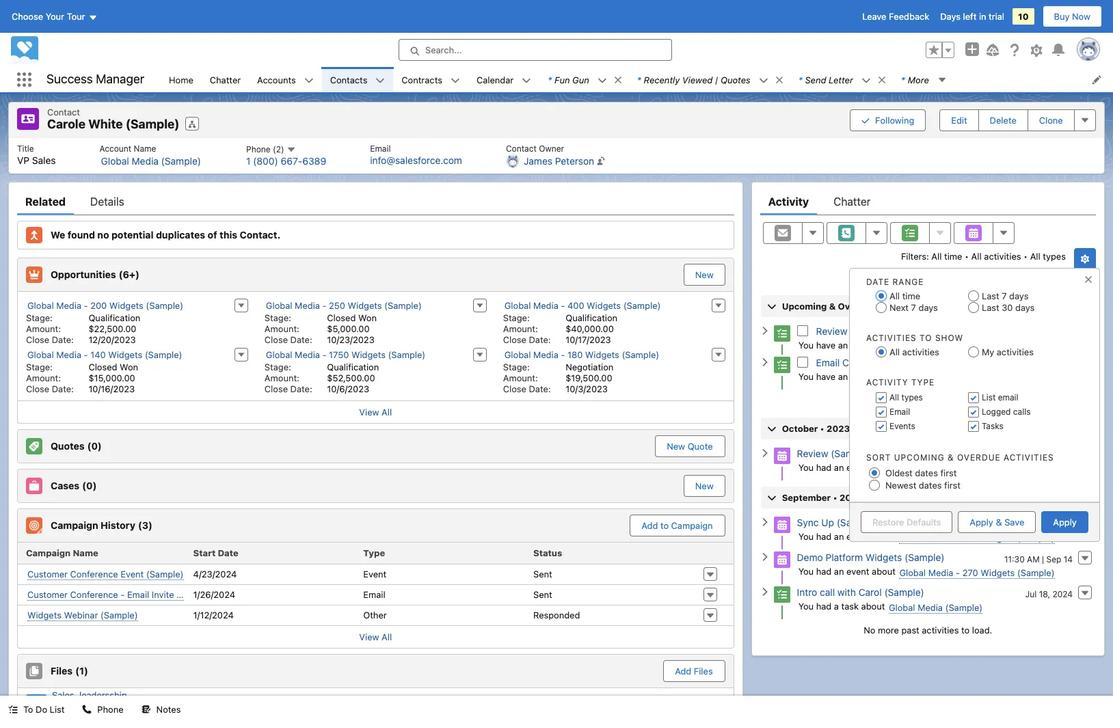 Task type: describe. For each thing, give the bounding box(es) containing it.
close for $40,000.00 close date:
[[503, 334, 527, 345]]

asset
[[173, 704, 197, 715]]

list email
[[982, 393, 1019, 403]]

| inside list item
[[716, 74, 719, 85]]

overdue
[[958, 453, 1001, 463]]

10:00
[[1003, 520, 1025, 530]]

10:00 am | sep 22
[[1003, 520, 1074, 530]]

activities right the past
[[923, 625, 960, 636]]

invite
[[152, 589, 174, 600]]

global up the negotiation amount:
[[505, 349, 531, 360]]

new inside 'button'
[[667, 441, 686, 452]]

2 you from the top
[[799, 371, 814, 382]]

10
[[1019, 11, 1029, 22]]

files element
[[17, 654, 735, 724]]

(sample) inside you had a task about global media (sample)
[[946, 602, 983, 613]]

about for platform
[[872, 566, 896, 577]]

sent for event
[[534, 569, 553, 580]]

have for review pricing proposal (sample)
[[817, 340, 836, 351]]

opportunities image
[[26, 266, 42, 283]]

1 horizontal spatial chatter
[[834, 195, 871, 208]]

next 7 days
[[890, 303, 939, 313]]

task for to
[[895, 371, 912, 382]]

to
[[23, 705, 33, 716]]

won for $5,000.00
[[358, 312, 377, 323]]

jul
[[1026, 589, 1037, 600]]

global inside account name global media (sample)
[[101, 155, 129, 167]]

customer conference - email invite (sample) link
[[27, 589, 214, 601]]

global media - 200 widgets (sample)
[[27, 300, 183, 311]]

2024
[[1053, 589, 1074, 600]]

an left "agenda"
[[924, 357, 935, 368]]

0 horizontal spatial types
[[902, 393, 924, 403]]

campaign for campaign name
[[26, 548, 71, 559]]

qualification amount: for $40,000.00
[[503, 312, 618, 334]]

contacts
[[330, 74, 368, 85]]

(800)
[[253, 156, 278, 167]]

widgets down 11:30
[[981, 568, 1016, 578]]

negotiation
[[566, 362, 614, 373]]

close for $19,500.00 close date:
[[503, 383, 527, 394]]

demo
[[798, 552, 824, 563]]

(sample) inside account name global media (sample)
[[161, 155, 201, 167]]

to inside email carole to propose an agenda (sample) link
[[874, 357, 883, 368]]

review pricing proposal (sample) link
[[817, 325, 964, 337]]

vp
[[17, 154, 29, 166]]

tab list for no more past activities to load. status
[[761, 188, 1097, 215]]

events
[[890, 421, 916, 432]]

global media - 1750 widgets (sample)
[[266, 349, 426, 360]]

png
[[141, 704, 156, 715]]

first for oldest dates first
[[941, 468, 957, 479]]

(2)
[[273, 144, 284, 154]]

chatter link for home link
[[202, 67, 249, 92]]

an down review (sample) link
[[835, 462, 845, 473]]

white
[[88, 117, 123, 131]]

contact for contact owner
[[506, 143, 537, 154]]

stage: for global media - 1750 widgets (sample)
[[265, 362, 291, 373]]

kb
[[120, 704, 131, 715]]

action element
[[698, 543, 734, 565]]

october
[[783, 423, 819, 434]]

about down email carole to propose an agenda (sample)
[[914, 371, 938, 382]]

other
[[364, 610, 387, 621]]

last for last month
[[1040, 492, 1059, 503]]

10/23/2023
[[327, 334, 375, 345]]

add to campaign button
[[631, 516, 724, 536]]

0 horizontal spatial event
[[121, 569, 144, 580]]

• up last 7 days
[[1024, 251, 1028, 262]]

customer for customer conference event (sample)
[[27, 569, 68, 580]]

new for (0)
[[696, 481, 714, 492]]

1 vertical spatial &
[[948, 453, 955, 463]]

am for demo platform widgets (sample)
[[1028, 555, 1040, 565]]

intro
[[798, 587, 818, 598]]

am for sync up (sample)
[[1027, 520, 1040, 530]]

* more
[[902, 74, 930, 85]]

widgets inside global media - 250 widgets (sample) link
[[348, 300, 382, 311]]

* fun gun
[[548, 74, 590, 85]]

sort
[[867, 453, 892, 463]]

status
[[534, 548, 563, 559]]

about inside you had a task about global media (sample)
[[862, 601, 886, 612]]

media inside global media - 1750 widgets (sample) link
[[295, 349, 320, 360]]

of
[[208, 229, 217, 241]]

22
[[1064, 520, 1074, 530]]

* send letter
[[799, 74, 854, 85]]

calendar list item
[[469, 67, 540, 92]]

email carole to propose an agenda (sample)
[[817, 357, 1013, 368]]

global media - 140 widgets (sample) element
[[18, 347, 257, 396]]

(0) for cases (0)
[[82, 480, 97, 492]]

customer conference - email invite (sample)
[[27, 589, 214, 600]]

2 list item from the left
[[629, 67, 791, 92]]

you for sync up (sample) link
[[799, 531, 814, 542]]

date: for 10/6/2023
[[291, 383, 313, 394]]

- down apply & save button at the bottom right of the page
[[957, 568, 961, 578]]

task inside you had a task about global media (sample)
[[842, 601, 859, 612]]

3 list item from the left
[[791, 67, 893, 92]]

october  •  2023 button
[[761, 418, 1096, 440]]

upcoming
[[895, 453, 945, 463]]

text default image inside contracts list item
[[451, 76, 460, 85]]

about for up
[[872, 531, 896, 542]]

days for last 7 days
[[1010, 290, 1029, 301]]

view all link inside the campaign history 'element'
[[18, 626, 734, 648]]

range
[[893, 277, 925, 287]]

you had an event about global media - 270 widgets (sample) for (sample)
[[799, 531, 1055, 544]]

close for $15,000.00 close date:
[[26, 383, 49, 394]]

phone for phone (2)
[[246, 144, 271, 154]]

0 vertical spatial time
[[945, 251, 963, 262]]

270 for (sample)
[[963, 533, 979, 544]]

an up you have an upcoming task about
[[839, 340, 849, 351]]

$40,000.00 close date:
[[503, 323, 614, 345]]

(1)
[[75, 666, 88, 677]]

we
[[51, 229, 65, 241]]

add for (3)
[[642, 520, 658, 531]]

140
[[90, 349, 106, 360]]

10/3/2023
[[566, 383, 608, 394]]

activities
[[1004, 453, 1055, 463]]

1 you had an event about global media - 270 widgets (sample) from the top
[[799, 462, 1055, 474]]

cases image
[[26, 478, 42, 494]]

event image
[[774, 448, 791, 464]]

no
[[864, 625, 876, 636]]

widgets inside widgets webinar (sample) link
[[27, 610, 62, 621]]

global media - 200 widgets (sample) element
[[18, 297, 257, 347]]

qualification for 1750
[[327, 362, 379, 373]]

cases
[[51, 480, 79, 492]]

0 vertical spatial list
[[982, 393, 996, 403]]

4/23/2024
[[193, 569, 237, 580]]

amount: for global media - 200 widgets (sample)
[[26, 323, 61, 334]]

view all inside the campaign history 'element'
[[359, 632, 392, 643]]

date: for 10/3/2023
[[529, 383, 551, 394]]

status element
[[528, 543, 698, 565]]

0 vertical spatial view all
[[1063, 275, 1096, 286]]

0 vertical spatial type
[[912, 377, 935, 388]]

james peterson link
[[524, 155, 595, 167]]

history
[[101, 520, 135, 531]]

email up other
[[364, 590, 386, 601]]

1 horizontal spatial date
[[867, 277, 890, 287]]

- right restore defaults "button"
[[957, 533, 961, 544]]

250
[[329, 300, 346, 311]]

all inside the campaign history 'element'
[[382, 632, 392, 643]]

sep 28, 2023
[[52, 704, 104, 715]]

stage: for global media - 200 widgets (sample)
[[26, 312, 53, 323]]

overdue
[[839, 301, 876, 312]]

text default image inside the notes button
[[141, 706, 151, 715]]

global up $5,000.00 close date:
[[266, 300, 293, 311]]

date: for 10/17/2023
[[529, 334, 551, 345]]

details
[[90, 195, 124, 208]]

fun
[[555, 74, 570, 85]]

date: for 10/16/2023
[[52, 383, 74, 394]]

title
[[17, 143, 34, 154]]

email left "invite"
[[127, 589, 149, 600]]

widgets down the restore
[[866, 552, 903, 563]]

widgets down apply & save
[[981, 533, 1016, 544]]

stage: for global media - 400 widgets (sample)
[[503, 312, 530, 323]]

widgets inside global media - 140 widgets (sample) link
[[108, 349, 142, 360]]

you for review (sample) link
[[799, 462, 814, 473]]

with
[[838, 587, 857, 598]]

1 horizontal spatial event
[[364, 569, 387, 580]]

view inside button
[[907, 395, 927, 406]]

leave feedback
[[863, 11, 930, 22]]

3:00 pm | oct 1
[[1014, 451, 1074, 461]]

• up sync up (sample) link
[[834, 492, 838, 503]]

$5,000.00 close date:
[[265, 323, 370, 345]]

0 vertical spatial carole
[[47, 117, 86, 131]]

qualification amount: for $52,500.00
[[265, 362, 379, 383]]

global up you had a task about global media (sample)
[[900, 568, 927, 578]]

amount: inside global media - 140 widgets (sample) element
[[26, 373, 61, 383]]

next
[[890, 303, 909, 313]]

global down opportunities image
[[27, 300, 54, 311]]

global inside you had a task about global media (sample)
[[889, 602, 916, 613]]

phone (2)
[[246, 144, 287, 154]]

campaign name element
[[18, 543, 188, 565]]

contact for contact
[[47, 107, 80, 118]]

667-
[[281, 156, 303, 167]]

an down you have an upcoming task
[[839, 371, 849, 382]]

my
[[982, 347, 995, 358]]

widgets webinar (sample) link
[[27, 610, 138, 622]]

text default image inside calendar list item
[[522, 76, 532, 85]]

apply for apply & save
[[970, 517, 994, 528]]

* for * more
[[902, 74, 906, 85]]

- for global media - 200 widgets (sample)
[[84, 300, 88, 311]]

restore defaults button
[[861, 512, 953, 534]]

contacts link
[[322, 67, 376, 92]]

1 vertical spatial carole
[[843, 357, 871, 368]]

files (1)
[[51, 666, 88, 677]]

email inside email info@salesforce.com
[[370, 143, 391, 154]]

view more button
[[895, 390, 962, 412]]

activities right my
[[997, 347, 1035, 358]]

email up events on the bottom right
[[890, 407, 911, 417]]

apply for apply
[[1054, 517, 1078, 528]]

email carole to propose an agenda (sample) link
[[817, 356, 1013, 368]]

0 vertical spatial view all link
[[1063, 270, 1097, 292]]

amount: for global media - 400 widgets (sample)
[[503, 323, 538, 334]]

left
[[964, 11, 977, 22]]

last for last 7 days
[[982, 290, 1000, 301]]

| for 10:00
[[1042, 520, 1044, 530]]

30
[[1003, 303, 1014, 313]]

your
[[46, 11, 64, 22]]

* for * fun gun
[[548, 74, 552, 85]]

contracts link
[[394, 67, 451, 92]]

upcoming for pricing
[[851, 340, 892, 351]]

• inside dropdown button
[[821, 423, 825, 434]]

closed for 140
[[89, 362, 117, 373]]

month
[[1062, 492, 1090, 503]]

buy
[[1055, 11, 1070, 22]]

buy now
[[1055, 11, 1091, 22]]

widgets inside global media - 180 widgets (sample) link
[[586, 349, 620, 360]]

qualification for 200
[[89, 312, 140, 323]]

webinar
[[64, 610, 98, 621]]

global media - 400 widgets (sample)
[[505, 300, 661, 311]]

platform
[[826, 552, 864, 563]]

event image for sync
[[774, 517, 791, 533]]

you for demo platform widgets (sample) link
[[799, 566, 814, 577]]

quote
[[688, 441, 713, 452]]

list for home link
[[9, 138, 1105, 173]]

james
[[524, 155, 553, 167]]

tab list for files element
[[17, 188, 735, 215]]

close for $22,500.00 close date:
[[26, 334, 49, 345]]

found
[[68, 229, 95, 241]]

no more past activities to load.
[[864, 625, 993, 636]]

conference for -
[[70, 589, 118, 600]]

days for next 7 days
[[919, 303, 939, 313]]

widgets inside global media - 1750 widgets (sample) link
[[352, 349, 386, 360]]

related link
[[25, 188, 66, 215]]

- down the "sort upcoming & overdue activities"
[[957, 464, 961, 474]]

global up $40,000.00 close date:
[[505, 300, 531, 311]]

global down $5,000.00 close date:
[[266, 349, 293, 360]]

choose your tour
[[12, 11, 85, 22]]

event for platform
[[847, 566, 870, 577]]

days for last 30 days
[[1016, 303, 1035, 313]]

had for sync
[[817, 531, 832, 542]]

review pricing proposal (sample)
[[817, 325, 964, 337]]

(0) for quotes (0)
[[87, 440, 102, 452]]

add for (1)
[[675, 666, 692, 677]]

0 horizontal spatial 1
[[246, 156, 251, 167]]



Task type: locate. For each thing, give the bounding box(es) containing it.
tab list down info@salesforce.com
[[17, 188, 735, 215]]

sales
[[32, 154, 56, 166]]

tab list containing related
[[17, 188, 735, 215]]

sep left 28,
[[52, 704, 67, 715]]

$22,500.00
[[89, 323, 136, 334]]

intro call with carol (sample) link
[[798, 587, 925, 598]]

duplicates
[[156, 229, 205, 241]]

qualification inside global media - 200 widgets (sample) element
[[89, 312, 140, 323]]

new button for cases (0)
[[684, 475, 726, 497]]

270 down overdue
[[963, 464, 979, 474]]

qualification down global media - 400 widgets (sample) link
[[566, 312, 618, 323]]

1 vertical spatial 1
[[1070, 451, 1074, 461]]

new for (6+)
[[696, 269, 714, 280]]

1 vertical spatial new button
[[684, 475, 726, 497]]

tab list containing activity
[[761, 188, 1097, 215]]

1 horizontal spatial list
[[982, 393, 996, 403]]

1 task image from the top
[[774, 325, 791, 342]]

0 vertical spatial event image
[[774, 517, 791, 533]]

3 event from the top
[[847, 566, 870, 577]]

global media - 1750 widgets (sample) element
[[257, 347, 495, 396]]

1 you from the top
[[799, 340, 814, 351]]

& left overdue at the right of page
[[830, 301, 836, 312]]

• right october
[[821, 423, 825, 434]]

chatter link for 'activity' link
[[834, 188, 871, 215]]

demo platform widgets (sample) link
[[798, 552, 945, 563]]

1 global media - 270 widgets (sample) link from the top
[[900, 464, 1055, 475]]

270 down apply & save button at the bottom right of the page
[[963, 568, 979, 578]]

1 horizontal spatial global media (sample) link
[[889, 602, 983, 614]]

widgets inside global media - 400 widgets (sample) link
[[587, 300, 621, 311]]

1 horizontal spatial qualification amount:
[[265, 362, 379, 383]]

2 event from the top
[[847, 531, 870, 542]]

3 task image from the top
[[774, 587, 791, 603]]

media inside global media - 140 widgets (sample) link
[[56, 349, 81, 360]]

activities down activities to show
[[903, 347, 940, 358]]

following button
[[851, 109, 927, 131]]

event for up
[[847, 531, 870, 542]]

contact inside list
[[506, 143, 537, 154]]

chatter right home link
[[210, 74, 241, 85]]

upcoming down propose
[[851, 371, 892, 382]]

type inside the campaign history 'element'
[[364, 548, 385, 559]]

1 vertical spatial sent
[[534, 590, 553, 601]]

text default image inside "phone" button
[[82, 706, 92, 715]]

you for intro call with carol (sample) link on the bottom right of the page
[[799, 601, 814, 612]]

2 horizontal spatial qualification amount:
[[503, 312, 618, 334]]

delete
[[990, 115, 1017, 126]]

- for customer conference - email invite (sample)
[[121, 589, 125, 600]]

in
[[980, 11, 987, 22]]

closed inside global media - 140 widgets (sample) element
[[89, 362, 117, 373]]

phone (2) button
[[246, 144, 296, 155]]

peterson
[[555, 155, 595, 167]]

group
[[926, 42, 955, 58]]

2 vertical spatial sep
[[52, 704, 67, 715]]

0 horizontal spatial name
[[73, 548, 98, 559]]

11:30
[[1005, 555, 1025, 565]]

&
[[830, 301, 836, 312], [948, 453, 955, 463], [996, 517, 1003, 528]]

clone button
[[1028, 109, 1075, 131]]

qualification amount: for $22,500.00
[[26, 312, 140, 334]]

3 had from the top
[[817, 566, 832, 577]]

1 upcoming from the top
[[851, 340, 892, 351]]

0 vertical spatial customer
[[27, 569, 68, 580]]

stage: down the $22,500.00 close date:
[[26, 362, 53, 373]]

3 270 from the top
[[963, 568, 979, 578]]

had left a
[[817, 601, 832, 612]]

chatter link right home
[[202, 67, 249, 92]]

*
[[548, 74, 552, 85], [638, 74, 642, 85], [799, 74, 803, 85], [902, 74, 906, 85]]

about up newest
[[872, 462, 896, 473]]

1 vertical spatial upcoming
[[851, 371, 892, 382]]

28,
[[69, 704, 82, 715]]

2 event image from the top
[[774, 552, 791, 568]]

you
[[799, 340, 814, 351], [799, 371, 814, 382], [799, 462, 814, 473], [799, 531, 814, 542], [799, 566, 814, 577], [799, 601, 814, 612]]

1 horizontal spatial name
[[134, 143, 156, 154]]

2 270 from the top
[[963, 533, 979, 544]]

4 you from the top
[[799, 531, 814, 542]]

5 kb
[[115, 704, 131, 715]]

1 vertical spatial add
[[675, 666, 692, 677]]

3 you had an event about global media - 270 widgets (sample) from the top
[[799, 566, 1055, 578]]

0 horizontal spatial add
[[642, 520, 658, 531]]

activities up last 7 days
[[985, 251, 1022, 262]]

date: inside $15,000.00 close date:
[[52, 383, 74, 394]]

am right save
[[1027, 520, 1040, 530]]

name inside account name global media (sample)
[[134, 143, 156, 154]]

1 vertical spatial view all
[[359, 407, 392, 418]]

date: for 10/23/2023
[[291, 334, 313, 345]]

1
[[246, 156, 251, 167], [1070, 451, 1074, 461]]

global media - 250 widgets (sample) element
[[257, 297, 495, 347]]

date: inside the $22,500.00 close date:
[[52, 334, 74, 345]]

widgets down overdue
[[981, 464, 1016, 474]]

date: inside $19,500.00 close date:
[[529, 383, 551, 394]]

review down october  •  2023
[[798, 448, 829, 459]]

contacts list item
[[322, 67, 394, 92]]

1 customer from the top
[[27, 569, 68, 580]]

media inside global media - 180 widgets (sample) link
[[534, 349, 559, 360]]

0 horizontal spatial list
[[50, 705, 65, 716]]

leave
[[863, 11, 887, 22]]

0 vertical spatial won
[[358, 312, 377, 323]]

close inside "$52,500.00 close date:"
[[265, 383, 288, 394]]

2 * from the left
[[638, 74, 642, 85]]

widgets down 10/23/2023
[[352, 349, 386, 360]]

negotiation amount:
[[503, 362, 614, 383]]

dates up newest dates first
[[916, 468, 939, 479]]

text default image inside contacts list item
[[376, 76, 385, 85]]

global media - 250 widgets (sample) link
[[266, 300, 422, 312]]

- inside the campaign history 'element'
[[121, 589, 125, 600]]

customer conference event (sample) link
[[27, 569, 184, 581]]

1 new button from the top
[[684, 264, 726, 286]]

stage: down global media - 400 widgets (sample) link
[[503, 312, 530, 323]]

review
[[817, 325, 848, 337], [798, 448, 829, 459]]

close inside $5,000.00 close date:
[[265, 334, 288, 345]]

customer conference event (sample)
[[27, 569, 184, 580]]

media inside account name global media (sample)
[[132, 155, 159, 167]]

0 vertical spatial 7
[[1003, 290, 1008, 301]]

0 horizontal spatial 7
[[912, 303, 917, 313]]

2 had from the top
[[817, 531, 832, 542]]

phone for phone
[[97, 705, 124, 716]]

1 vertical spatial activity
[[867, 377, 909, 388]]

september  •  2023
[[783, 492, 863, 503]]

0 vertical spatial task image
[[774, 325, 791, 342]]

0 vertical spatial last
[[982, 290, 1000, 301]]

last for last 30 days
[[982, 303, 1000, 313]]

conference
[[70, 569, 118, 580], [70, 589, 118, 600]]

name inside the campaign history 'element'
[[73, 548, 98, 559]]

more for view more
[[929, 395, 950, 406]]

media inside you had a task about global media (sample)
[[918, 602, 944, 613]]

stage: for global media - 180 widgets (sample)
[[503, 362, 530, 373]]

name for campaign name
[[73, 548, 98, 559]]

amount: inside global media - 200 widgets (sample) element
[[26, 323, 61, 334]]

upcoming & overdue button
[[761, 295, 1096, 317]]

chatter right 'activity' link
[[834, 195, 871, 208]]

amount: down the $22,500.00 close date:
[[26, 373, 61, 383]]

an down sync up (sample) link
[[835, 531, 845, 542]]

1 horizontal spatial add
[[675, 666, 692, 677]]

about for (sample)
[[872, 462, 896, 473]]

phone down sales_leadersship
[[97, 705, 124, 716]]

am
[[1027, 520, 1040, 530], [1028, 555, 1040, 565]]

2 apply from the left
[[1054, 517, 1078, 528]]

1750
[[329, 349, 349, 360]]

closed
[[327, 312, 356, 323], [89, 362, 117, 373]]

2023 up sync up (sample) link
[[840, 492, 863, 503]]

| left the '14'
[[1043, 555, 1045, 565]]

1 vertical spatial type
[[364, 548, 385, 559]]

1 event from the top
[[847, 462, 870, 473]]

text default image
[[614, 75, 623, 85], [451, 76, 460, 85], [759, 76, 769, 85], [862, 76, 872, 85], [287, 145, 296, 155], [761, 358, 770, 367], [761, 518, 770, 528], [761, 553, 770, 562], [761, 588, 770, 597]]

1 horizontal spatial activity
[[867, 377, 909, 388]]

won for $15,000.00
[[120, 362, 138, 373]]

* left fun
[[548, 74, 552, 85]]

files inside button
[[694, 666, 713, 677]]

qualification amount: down 400
[[503, 312, 618, 334]]

carole down you have an upcoming task
[[843, 357, 871, 368]]

3 * from the left
[[799, 74, 803, 85]]

have for email carole to propose an agenda (sample)
[[817, 371, 836, 382]]

- for global media - 180 widgets (sample)
[[561, 349, 565, 360]]

6 you from the top
[[799, 601, 814, 612]]

task down propose
[[895, 371, 912, 382]]

2 sent from the top
[[534, 590, 553, 601]]

upcoming for carole
[[851, 371, 892, 382]]

5 you from the top
[[799, 566, 814, 577]]

7 for next
[[912, 303, 917, 313]]

2 have from the top
[[817, 371, 836, 382]]

widgets inside global media - 200 widgets (sample) link
[[109, 300, 144, 311]]

global media - 270 widgets (sample) link down apply & save
[[900, 533, 1055, 544]]

add inside button
[[642, 520, 658, 531]]

0 horizontal spatial date
[[218, 548, 239, 559]]

media
[[132, 155, 159, 167], [56, 300, 81, 311], [295, 300, 320, 311], [534, 300, 559, 311], [56, 349, 81, 360], [295, 349, 320, 360], [534, 349, 559, 360], [929, 464, 954, 474], [929, 533, 954, 544], [929, 568, 954, 578], [918, 602, 944, 613]]

event
[[121, 569, 144, 580], [364, 569, 387, 580]]

0 vertical spatial dates
[[916, 468, 939, 479]]

2023 inside files element
[[84, 704, 104, 715]]

upcoming down pricing
[[851, 340, 892, 351]]

activity for activity
[[769, 195, 810, 208]]

review for review pricing proposal (sample)
[[817, 325, 848, 337]]

pm
[[1034, 451, 1047, 461]]

2023 for october  •  2023
[[827, 423, 851, 434]]

more up the "october  •  2023" dropdown button
[[929, 395, 950, 406]]

restore defaults
[[873, 517, 942, 528]]

date: inside $40,000.00 close date:
[[529, 334, 551, 345]]

stage: inside global media - 200 widgets (sample) element
[[26, 312, 53, 323]]

stage: for global media - 140 widgets (sample)
[[26, 362, 53, 373]]

0 vertical spatial first
[[941, 468, 957, 479]]

1 270 from the top
[[963, 464, 979, 474]]

new quote button
[[656, 436, 724, 457]]

2 vertical spatial last
[[1040, 492, 1059, 503]]

apply button
[[1042, 512, 1089, 534]]

1 vertical spatial quotes
[[51, 440, 85, 452]]

- left 1750
[[323, 349, 327, 360]]

had for demo
[[817, 566, 832, 577]]

0 vertical spatial you had an event about global media - 270 widgets (sample)
[[799, 462, 1055, 474]]

amount: inside global media - 250 widgets (sample) element
[[265, 323, 300, 334]]

0 vertical spatial name
[[134, 143, 156, 154]]

qualification inside global media - 400 widgets (sample) element
[[566, 312, 618, 323]]

tab list
[[17, 188, 735, 215], [761, 188, 1097, 215]]

quotes image
[[26, 438, 42, 455]]

new button for opportunities (6+)
[[684, 264, 726, 286]]

won down global media - 250 widgets (sample) link
[[358, 312, 377, 323]]

0 vertical spatial 270
[[963, 464, 979, 474]]

title vp sales
[[17, 143, 56, 166]]

1 vertical spatial date
[[218, 548, 239, 559]]

2 conference from the top
[[70, 589, 118, 600]]

1 horizontal spatial won
[[358, 312, 377, 323]]

closed won amount: down 250
[[265, 312, 377, 334]]

2 you had an event about global media - 270 widgets (sample) from the top
[[799, 531, 1055, 544]]

accounts list item
[[249, 67, 322, 92]]

upcoming & overdue
[[783, 301, 876, 312]]

0 vertical spatial add
[[642, 520, 658, 531]]

0 horizontal spatial chatter link
[[202, 67, 249, 92]]

contracts list item
[[394, 67, 469, 92]]

more inside list
[[908, 74, 930, 85]]

* for * send letter
[[799, 74, 803, 85]]

0 horizontal spatial chatter
[[210, 74, 241, 85]]

text default image inside to do list button
[[8, 706, 18, 715]]

stage: down $40,000.00 close date:
[[503, 362, 530, 373]]

close for $52,500.00 close date:
[[265, 383, 288, 394]]

0 vertical spatial sent
[[534, 569, 553, 580]]

task image for email carole to propose an agenda (sample)
[[774, 357, 791, 373]]

10/16/2023
[[89, 383, 135, 394]]

0 vertical spatial types
[[1044, 251, 1067, 262]]

had down demo
[[817, 566, 832, 577]]

270
[[963, 464, 979, 474], [963, 533, 979, 544], [963, 568, 979, 578]]

global down 'upcoming'
[[900, 464, 927, 474]]

close inside the $22,500.00 close date:
[[26, 334, 49, 345]]

global down the $22,500.00 close date:
[[27, 349, 54, 360]]

potential
[[112, 229, 154, 241]]

$15,000.00 close date:
[[26, 373, 135, 394]]

2 customer from the top
[[27, 589, 68, 600]]

0 vertical spatial 2023
[[827, 423, 851, 434]]

date right start at the bottom left of page
[[218, 548, 239, 559]]

last
[[982, 290, 1000, 301], [982, 303, 1000, 313], [1040, 492, 1059, 503]]

text default image
[[775, 75, 785, 85], [878, 75, 887, 85], [938, 75, 948, 85], [304, 76, 314, 85], [376, 76, 385, 85], [522, 76, 532, 85], [598, 76, 607, 85], [761, 326, 770, 336], [761, 449, 770, 458], [8, 706, 18, 715], [82, 706, 92, 715], [141, 706, 151, 715]]

2 new button from the top
[[684, 475, 726, 497]]

start date element
[[188, 543, 358, 565]]

0 vertical spatial quotes
[[721, 74, 751, 85]]

* for * recently viewed | quotes
[[638, 74, 642, 85]]

event image for demo
[[774, 552, 791, 568]]

1 vertical spatial 2023
[[840, 492, 863, 503]]

event down review (sample)
[[847, 462, 870, 473]]

date: inside $5,000.00 close date:
[[291, 334, 313, 345]]

0 vertical spatial event
[[847, 462, 870, 473]]

to up "all activities"
[[920, 333, 933, 344]]

close inside $15,000.00 close date:
[[26, 383, 49, 394]]

close inside $40,000.00 close date:
[[503, 334, 527, 345]]

amount: for global media - 180 widgets (sample)
[[503, 373, 538, 383]]

$15,000.00
[[89, 373, 135, 383]]

close inside $19,500.00 close date:
[[503, 383, 527, 394]]

won down global media - 140 widgets (sample) link
[[120, 362, 138, 373]]

view
[[1063, 275, 1083, 286], [907, 395, 927, 406], [359, 407, 379, 418], [359, 632, 379, 643]]

sent down status
[[534, 569, 553, 580]]

had down review (sample) link
[[817, 462, 832, 473]]

contact owner
[[506, 143, 565, 154]]

2 vertical spatial global media - 270 widgets (sample) link
[[900, 568, 1055, 579]]

global media (sample) link for about
[[889, 602, 983, 614]]

sync up (sample)
[[798, 517, 877, 529]]

1 apply from the left
[[970, 517, 994, 528]]

sep for demo platform widgets (sample)
[[1047, 555, 1062, 565]]

closed won amount: inside global media - 250 widgets (sample) element
[[265, 312, 377, 334]]

media inside global media - 400 widgets (sample) link
[[534, 300, 559, 311]]

close for $5,000.00 close date:
[[265, 334, 288, 345]]

closed inside global media - 250 widgets (sample) element
[[327, 312, 356, 323]]

closed won amount: for $5,000.00
[[265, 312, 377, 334]]

campaign for campaign history (3)
[[51, 520, 98, 531]]

customer for customer conference - email invite (sample)
[[27, 589, 68, 600]]

1 horizontal spatial &
[[948, 453, 955, 463]]

closed won amount: down 140
[[26, 362, 138, 383]]

qualification down global media - 200 widgets (sample) link
[[89, 312, 140, 323]]

4 * from the left
[[902, 74, 906, 85]]

global media - 140 widgets (sample)
[[27, 349, 182, 360]]

1 horizontal spatial tab list
[[761, 188, 1097, 215]]

amount: inside the negotiation amount:
[[503, 373, 538, 383]]

- left the 180
[[561, 349, 565, 360]]

time right filters:
[[945, 251, 963, 262]]

you up october
[[799, 371, 814, 382]]

first for newest dates first
[[945, 480, 961, 491]]

1 horizontal spatial time
[[945, 251, 963, 262]]

closed won amount: for $15,000.00
[[26, 362, 138, 383]]

amount: down opportunities image
[[26, 323, 61, 334]]

accounts
[[257, 74, 296, 85]]

global media (sample) link for (sample)
[[101, 155, 201, 167]]

1 vertical spatial (0)
[[82, 480, 97, 492]]

& inside button
[[996, 517, 1003, 528]]

quotes inside related tab panel
[[51, 440, 85, 452]]

4 had from the top
[[817, 601, 832, 612]]

1 horizontal spatial types
[[1044, 251, 1067, 262]]

name for account name global media (sample)
[[134, 143, 156, 154]]

1 vertical spatial you had an event about global media - 270 widgets (sample)
[[799, 531, 1055, 544]]

show
[[936, 333, 964, 344]]

1 vertical spatial closed
[[89, 362, 117, 373]]

0 vertical spatial global media (sample) link
[[101, 155, 201, 167]]

campaign inside button
[[672, 520, 713, 531]]

days down all time
[[919, 303, 939, 313]]

0 vertical spatial review
[[817, 325, 848, 337]]

global media - 180 widgets (sample) element
[[495, 347, 734, 396]]

$40,000.00
[[566, 323, 614, 334]]

amount: inside global media - 1750 widgets (sample) element
[[265, 373, 300, 383]]

start date
[[193, 548, 239, 559]]

1 * from the left
[[548, 74, 552, 85]]

type up view more button
[[912, 377, 935, 388]]

* up following
[[902, 74, 906, 85]]

qualification for 400
[[566, 312, 618, 323]]

event image
[[774, 517, 791, 533], [774, 552, 791, 568]]

1 right 'oct'
[[1070, 451, 1074, 461]]

won inside global media - 250 widgets (sample) element
[[358, 312, 377, 323]]

0 horizontal spatial closed won amount:
[[26, 362, 138, 383]]

review for review (sample)
[[798, 448, 829, 459]]

0 horizontal spatial type
[[364, 548, 385, 559]]

1 vertical spatial contact
[[506, 143, 537, 154]]

1 tab list from the left
[[17, 188, 735, 215]]

0 vertical spatial have
[[817, 340, 836, 351]]

& for upcoming
[[830, 301, 836, 312]]

3 you from the top
[[799, 462, 814, 473]]

qualification amount: inside global media - 1750 widgets (sample) element
[[265, 362, 379, 383]]

7 right next
[[912, 303, 917, 313]]

activities
[[867, 333, 917, 344]]

won
[[358, 312, 377, 323], [120, 362, 138, 373]]

edit button
[[940, 109, 980, 131]]

(6+)
[[119, 269, 140, 280]]

1 conference from the top
[[70, 569, 118, 580]]

more for * more
[[908, 74, 930, 85]]

you inside you had a task about global media (sample)
[[799, 601, 814, 612]]

stage: for global media - 250 widgets (sample)
[[265, 312, 291, 323]]

to left "load."
[[962, 625, 970, 636]]

quotes inside list item
[[721, 74, 751, 85]]

1 vertical spatial dates
[[919, 480, 943, 491]]

media inside global media - 250 widgets (sample) link
[[295, 300, 320, 311]]

closed won amount: inside global media - 140 widgets (sample) element
[[26, 362, 138, 383]]

0 vertical spatial &
[[830, 301, 836, 312]]

amount: inside global media - 400 widgets (sample) element
[[503, 323, 538, 334]]

contact up james
[[506, 143, 537, 154]]

3 global media - 270 widgets (sample) link from the top
[[900, 568, 1055, 579]]

you had an event about global media - 270 widgets (sample) for widgets
[[799, 566, 1055, 578]]

stage: inside global media - 1750 widgets (sample) element
[[265, 362, 291, 373]]

you down demo
[[799, 566, 814, 577]]

0 horizontal spatial tab list
[[17, 188, 735, 215]]

activity type
[[867, 377, 935, 388]]

amount: for global media - 1750 widgets (sample)
[[265, 373, 300, 383]]

- for global media - 250 widgets (sample)
[[323, 300, 327, 311]]

1 vertical spatial customer
[[27, 589, 68, 600]]

you right event image
[[799, 462, 814, 473]]

1 vertical spatial view all link
[[18, 401, 734, 423]]

add inside button
[[675, 666, 692, 677]]

1 vertical spatial global media (sample) link
[[889, 602, 983, 614]]

view inside the campaign history 'element'
[[359, 632, 379, 643]]

text default image inside accounts list item
[[304, 76, 314, 85]]

list
[[161, 67, 1114, 92], [9, 138, 1105, 173]]

campaign history element
[[17, 509, 735, 649]]

2 vertical spatial view all
[[359, 632, 392, 643]]

closed down global media - 140 widgets (sample) link
[[89, 362, 117, 373]]

(sample)
[[925, 325, 964, 337]]

1 left (800)
[[246, 156, 251, 167]]

- for global media - 400 widgets (sample)
[[561, 300, 565, 311]]

dates for newest
[[919, 480, 943, 491]]

quotes right quotes image
[[51, 440, 85, 452]]

270 down apply & save
[[963, 533, 979, 544]]

letter
[[829, 74, 854, 85]]

0 vertical spatial activity
[[769, 195, 810, 208]]

1 vertical spatial last
[[982, 303, 1000, 313]]

phone inside button
[[97, 705, 124, 716]]

text default image inside phone (2) popup button
[[287, 145, 296, 155]]

2 tab list from the left
[[761, 188, 1097, 215]]

global down restore defaults
[[900, 533, 927, 544]]

0 vertical spatial closed won amount:
[[265, 312, 377, 334]]

0 horizontal spatial quotes
[[51, 440, 85, 452]]

days
[[1010, 290, 1029, 301], [919, 303, 939, 313], [1016, 303, 1035, 313]]

qualification inside global media - 1750 widgets (sample) element
[[327, 362, 379, 373]]

2 horizontal spatial &
[[996, 517, 1003, 528]]

more inside button
[[929, 395, 950, 406]]

1 vertical spatial event
[[847, 531, 870, 542]]

you down sync
[[799, 531, 814, 542]]

all
[[932, 251, 942, 262], [972, 251, 982, 262], [1031, 251, 1041, 262], [1086, 275, 1096, 286], [890, 290, 900, 301], [890, 347, 900, 358], [890, 393, 900, 403], [382, 407, 392, 418], [382, 632, 392, 643]]

global media - 400 widgets (sample) element
[[495, 297, 734, 347]]

gun
[[573, 74, 590, 85]]

event for (sample)
[[847, 462, 870, 473]]

to inside add to campaign button
[[661, 520, 669, 531]]

2 vertical spatial task
[[842, 601, 859, 612]]

& inside dropdown button
[[830, 301, 836, 312]]

about down demo platform widgets (sample) at the right of the page
[[872, 566, 896, 577]]

contact
[[47, 107, 80, 118], [506, 143, 537, 154]]

home link
[[161, 67, 202, 92]]

1 horizontal spatial contact
[[506, 143, 537, 154]]

1 list item from the left
[[540, 67, 629, 92]]

amount: down $5,000.00 close date:
[[265, 373, 300, 383]]

1 vertical spatial time
[[903, 290, 921, 301]]

stage: inside global media - 140 widgets (sample) element
[[26, 362, 53, 373]]

stage: inside global media - 250 widgets (sample) element
[[265, 312, 291, 323]]

global media - 270 widgets (sample) link for widgets
[[900, 568, 1055, 579]]

1 horizontal spatial 1
[[1070, 451, 1074, 461]]

task image
[[774, 325, 791, 342], [774, 357, 791, 373], [774, 587, 791, 603]]

1 vertical spatial phone
[[97, 705, 124, 716]]

campaign up campaign name
[[51, 520, 98, 531]]

tab list up filters:
[[761, 188, 1097, 215]]

global media (sample) link down account
[[101, 155, 201, 167]]

14
[[1064, 555, 1074, 565]]

list for leave feedback link
[[161, 67, 1114, 92]]

task for proposal
[[895, 340, 912, 351]]

call
[[820, 587, 836, 598]]

1 vertical spatial first
[[945, 480, 961, 491]]

2 upcoming from the top
[[851, 371, 892, 382]]

2 vertical spatial you had an event about global media - 270 widgets (sample)
[[799, 566, 1055, 578]]

media inside global media - 200 widgets (sample) link
[[56, 300, 81, 311]]

sep inside files element
[[52, 704, 67, 715]]

conference for event
[[70, 569, 118, 580]]

- left 200
[[84, 300, 88, 311]]

& for apply
[[996, 517, 1003, 528]]

1 vertical spatial 7
[[912, 303, 917, 313]]

we found no potential duplicates of this contact.
[[51, 229, 281, 241]]

0 horizontal spatial carole
[[47, 117, 86, 131]]

have down you have an upcoming task
[[817, 371, 836, 382]]

0 horizontal spatial files
[[51, 666, 73, 677]]

no more past activities to load. status
[[761, 625, 1097, 636]]

demo platform widgets (sample)
[[798, 552, 945, 563]]

apply left 10:00 on the bottom right of the page
[[970, 517, 994, 528]]

closed won amount:
[[265, 312, 377, 334], [26, 362, 138, 383]]

an down the platform
[[835, 566, 845, 577]]

1 horizontal spatial chatter link
[[834, 188, 871, 215]]

amount: up the negotiation amount:
[[503, 323, 538, 334]]

last left 30
[[982, 303, 1000, 313]]

1 sent from the top
[[534, 569, 553, 580]]

1 vertical spatial more
[[929, 395, 950, 406]]

| for 11:30
[[1043, 555, 1045, 565]]

name right account
[[134, 143, 156, 154]]

new button
[[684, 264, 726, 286], [684, 475, 726, 497]]

0 vertical spatial contact
[[47, 107, 80, 118]]

qualification down global media - 1750 widgets (sample) link
[[327, 362, 379, 373]]

name up 'customer conference event (sample)'
[[73, 548, 98, 559]]

$5,000.00
[[327, 323, 370, 334]]

1 vertical spatial chatter
[[834, 195, 871, 208]]

date: for 12/20/2023
[[52, 334, 74, 345]]

email down you have an upcoming task
[[817, 357, 840, 368]]

contact image
[[17, 108, 39, 130]]

date: inside "$52,500.00 close date:"
[[291, 383, 313, 394]]

qualification amount: inside global media - 400 widgets (sample) element
[[503, 312, 618, 334]]

global media - 270 widgets (sample) link for (sample)
[[900, 533, 1055, 544]]

logged calls
[[982, 407, 1031, 417]]

2 global media - 270 widgets (sample) link from the top
[[900, 533, 1055, 544]]

logged
[[982, 407, 1012, 417]]

list inside to do list button
[[50, 705, 65, 716]]

2023 inside dropdown button
[[827, 423, 851, 434]]

1 vertical spatial new
[[667, 441, 686, 452]]

owner
[[539, 143, 565, 154]]

last 7 days
[[982, 290, 1029, 301]]

- for global media - 140 widgets (sample)
[[84, 349, 88, 360]]

1 event image from the top
[[774, 517, 791, 533]]

list containing home
[[161, 67, 1114, 92]]

date inside start date element
[[218, 548, 239, 559]]

review (sample) link
[[798, 448, 871, 459]]

0 horizontal spatial &
[[830, 301, 836, 312]]

won inside global media - 140 widgets (sample) element
[[120, 362, 138, 373]]

• right filters:
[[965, 251, 970, 262]]

0 horizontal spatial qualification
[[89, 312, 140, 323]]

sent for email
[[534, 590, 553, 601]]

1 horizontal spatial qualification
[[327, 362, 379, 373]]

2 task image from the top
[[774, 357, 791, 373]]

had inside you had a task about global media (sample)
[[817, 601, 832, 612]]

task right a
[[842, 601, 859, 612]]

1 vertical spatial chatter link
[[834, 188, 871, 215]]

global media - 270 widgets (sample) link down 11:30
[[900, 568, 1055, 579]]

type element
[[358, 543, 528, 565]]

activity for activity type
[[867, 377, 909, 388]]

- left 140
[[84, 349, 88, 360]]

1 horizontal spatial files
[[694, 666, 713, 677]]

1 had from the top
[[817, 462, 832, 473]]

list containing vp sales
[[9, 138, 1105, 173]]

related tab panel
[[17, 215, 735, 724]]

stage: inside global media - 400 widgets (sample) element
[[503, 312, 530, 323]]

phone inside popup button
[[246, 144, 271, 154]]

list item
[[540, 67, 629, 92], [629, 67, 791, 92], [791, 67, 893, 92]]

1 vertical spatial global media - 270 widgets (sample) link
[[900, 533, 1055, 544]]

stage: inside global media - 180 widgets (sample) element
[[503, 362, 530, 373]]

| right viewed
[[716, 74, 719, 85]]

1 have from the top
[[817, 340, 836, 351]]

had for review
[[817, 462, 832, 473]]

qualification amount: inside global media - 200 widgets (sample) element
[[26, 312, 140, 334]]

more up following
[[908, 74, 930, 85]]

stage:
[[26, 312, 53, 323], [265, 312, 291, 323], [503, 312, 530, 323], [26, 362, 53, 373], [265, 362, 291, 373], [503, 362, 530, 373]]

1 vertical spatial have
[[817, 371, 836, 382]]

to up status element
[[661, 520, 669, 531]]

last month
[[1040, 492, 1090, 503]]

global media - 180 widgets (sample) link
[[505, 349, 660, 361]]



Task type: vqa. For each thing, say whether or not it's contained in the screenshot.


